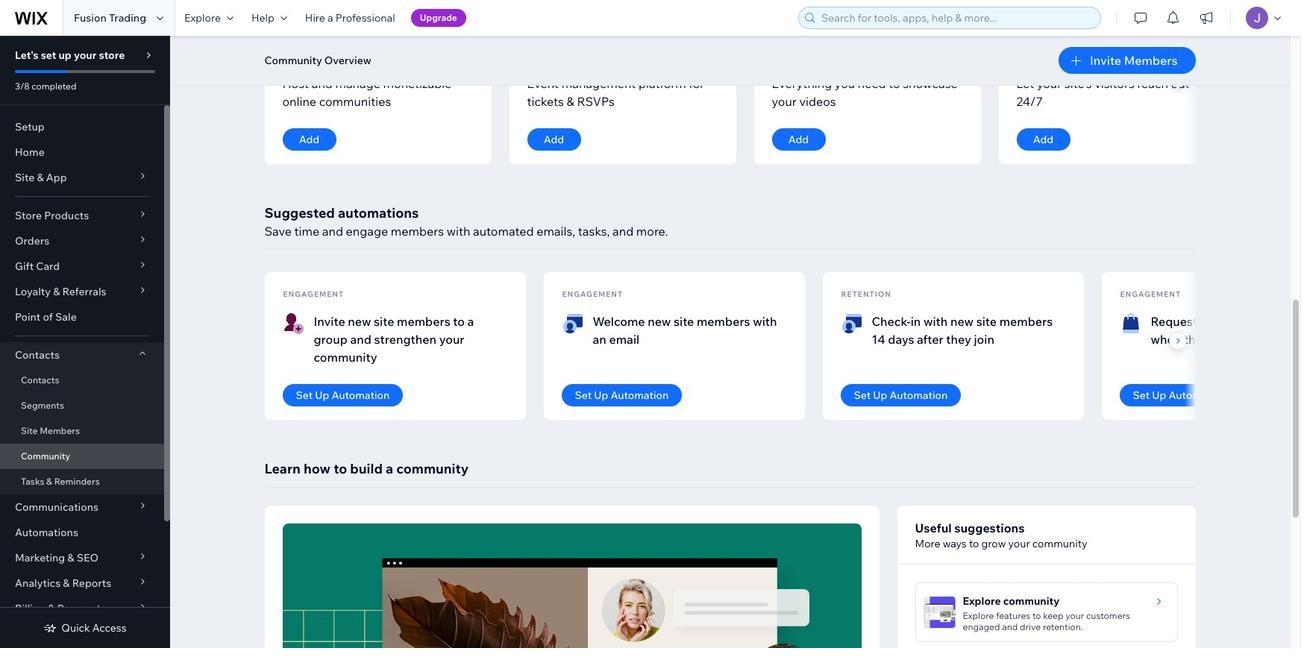 Task type: vqa. For each thing, say whether or not it's contained in the screenshot.


Task type: locate. For each thing, give the bounding box(es) containing it.
community inside the useful suggestions more ways to grow your community
[[1033, 537, 1088, 551]]

and right time
[[322, 224, 343, 239]]

wix for wix chat
[[1017, 52, 1042, 69]]

wix up "host"
[[282, 52, 307, 69]]

1 wix from the left
[[282, 52, 307, 69]]

contacts button
[[0, 343, 164, 368]]

1 site from the left
[[374, 314, 394, 329]]

1 engagement from the left
[[283, 290, 344, 299]]

& right tickets
[[567, 94, 575, 109]]

3 set up automation from the left
[[854, 389, 948, 402]]

0 vertical spatial list
[[265, 3, 1226, 164]]

members inside button
[[1125, 53, 1178, 68]]

& right loyalty on the left top of the page
[[53, 285, 60, 299]]

2 list from the top
[[265, 272, 1302, 420]]

1 horizontal spatial community
[[265, 54, 322, 67]]

1 vertical spatial contacts
[[21, 375, 59, 386]]

and inside invite new site members to a group and strengthen your community
[[350, 332, 372, 347]]

set up automation button down days
[[841, 384, 962, 407]]

set for 14
[[854, 389, 871, 402]]

1 automation from the left
[[332, 389, 390, 402]]

contacts inside popup button
[[15, 349, 60, 362]]

3 set up automation button from the left
[[841, 384, 962, 407]]

site right welcome
[[674, 314, 694, 329]]

explore inside explore features to keep your customers engaged and drive retention.
[[963, 611, 994, 622]]

0 vertical spatial members
[[1125, 53, 1178, 68]]

1 vertical spatial members
[[40, 425, 80, 437]]

with inside 'suggested automations save time and engage members with automated emails, tasks, and more.'
[[447, 224, 471, 239]]

list
[[265, 3, 1226, 164], [265, 272, 1302, 420]]

2 horizontal spatial with
[[924, 314, 948, 329]]

& inside "dropdown button"
[[67, 552, 74, 565]]

4 set from the left
[[1133, 389, 1150, 402]]

invite for invite members
[[1090, 53, 1122, 68]]

0 vertical spatial contacts
[[15, 349, 60, 362]]

site down segments
[[21, 425, 38, 437]]

0 vertical spatial invite
[[1090, 53, 1122, 68]]

community inside button
[[265, 54, 322, 67]]

orders
[[15, 234, 49, 248]]

0 vertical spatial site
[[15, 171, 35, 184]]

fusion trading
[[74, 11, 146, 25]]

1 set up automation button from the left
[[282, 384, 403, 407]]

3 automation from the left
[[890, 389, 948, 402]]

new inside welcome new site members with an email
[[648, 314, 671, 329]]

your
[[74, 49, 96, 62], [1037, 76, 1062, 91], [772, 94, 797, 109], [439, 332, 465, 347], [1009, 537, 1031, 551], [1066, 611, 1085, 622]]

billing & payments
[[15, 602, 106, 616]]

useful suggestions more ways to grow your community
[[915, 521, 1088, 551]]

store products button
[[0, 203, 164, 228]]

1 up from the left
[[315, 389, 329, 402]]

site for site & app
[[15, 171, 35, 184]]

explore up the engaged
[[963, 595, 1001, 608]]

0 vertical spatial a
[[328, 11, 333, 25]]

2 up from the left
[[594, 389, 609, 402]]

& right tasks
[[46, 476, 52, 487]]

& left reports
[[63, 577, 70, 590]]

&
[[567, 94, 575, 109], [37, 171, 44, 184], [53, 285, 60, 299], [46, 476, 52, 487], [67, 552, 74, 565], [63, 577, 70, 590], [48, 602, 55, 616]]

1 vertical spatial site
[[21, 425, 38, 437]]

help button
[[243, 0, 296, 36]]

2 wix from the left
[[1017, 52, 1042, 69]]

2 horizontal spatial new
[[951, 314, 974, 329]]

completed
[[32, 81, 76, 92]]

add button down "videos"
[[772, 128, 826, 151]]

communities
[[319, 94, 391, 109]]

store
[[15, 209, 42, 222]]

your right "strengthen"
[[439, 332, 465, 347]]

2 set from the left
[[575, 389, 592, 402]]

how
[[304, 460, 331, 478]]

1 list from the top
[[265, 3, 1226, 164]]

suggestions
[[955, 521, 1025, 536]]

members down segments
[[40, 425, 80, 437]]

engagement up group at bottom left
[[283, 290, 344, 299]]

3 set from the left
[[854, 389, 871, 402]]

& inside dropdown button
[[53, 285, 60, 299]]

set up automation button down group at bottom left
[[282, 384, 403, 407]]

set up automation button for 14
[[841, 384, 962, 407]]

your inside wix chat let your site's visitors reach out 24/7
[[1037, 76, 1062, 91]]

set
[[41, 49, 56, 62]]

loyalty
[[15, 285, 51, 299]]

invite up visitors at the right top of page
[[1090, 53, 1122, 68]]

add down "videos"
[[789, 133, 809, 146]]

1 vertical spatial list
[[265, 272, 1302, 420]]

site up join
[[977, 314, 997, 329]]

your down everything
[[772, 94, 797, 109]]

wix inside wix chat let your site's visitors reach out 24/7
[[1017, 52, 1042, 69]]

manage
[[335, 76, 381, 91]]

0 horizontal spatial invite
[[314, 314, 345, 329]]

set up automation down group at bottom left
[[296, 389, 390, 402]]

1 set from the left
[[296, 389, 313, 402]]

0 horizontal spatial wix
[[282, 52, 307, 69]]

add down tickets
[[544, 133, 564, 146]]

4 add button from the left
[[1017, 128, 1071, 151]]

you
[[835, 76, 855, 91]]

tasks & reminders
[[21, 476, 100, 487]]

0 horizontal spatial community
[[21, 451, 70, 462]]

invite inside button
[[1090, 53, 1122, 68]]

members
[[1125, 53, 1178, 68], [40, 425, 80, 437]]

automated
[[473, 224, 534, 239]]

0 horizontal spatial engagement
[[283, 290, 344, 299]]

and down community overview button
[[312, 76, 333, 91]]

event management platform for tickets & rsvps
[[527, 76, 705, 109]]

community up "host"
[[265, 54, 322, 67]]

1 vertical spatial invite
[[314, 314, 345, 329]]

add button down tickets
[[527, 128, 581, 151]]

community inside invite new site members to a group and strengthen your community
[[314, 350, 377, 365]]

1 vertical spatial explore
[[963, 595, 1001, 608]]

contacts link
[[0, 368, 164, 393]]

analytics & reports
[[15, 577, 111, 590]]

point of sale link
[[0, 305, 164, 330]]

wix inside wix groups host and manage monetizable online communities
[[282, 52, 307, 69]]

contacts down point of sale at the left top
[[15, 349, 60, 362]]

2 set up automation from the left
[[575, 389, 669, 402]]

1 horizontal spatial with
[[753, 314, 777, 329]]

site down "home"
[[15, 171, 35, 184]]

to inside invite new site members to a group and strengthen your community
[[453, 314, 465, 329]]

& left app
[[37, 171, 44, 184]]

set up automation for email
[[575, 389, 669, 402]]

and right group at bottom left
[[350, 332, 372, 347]]

reports
[[72, 577, 111, 590]]

time
[[294, 224, 320, 239]]

2 new from the left
[[648, 314, 671, 329]]

set up automation for 14
[[854, 389, 948, 402]]

your inside the useful suggestions more ways to grow your community
[[1009, 537, 1031, 551]]

and left "drive" on the right bottom
[[1003, 622, 1018, 633]]

invite members
[[1090, 53, 1178, 68]]

community right grow
[[1033, 537, 1088, 551]]

point
[[15, 310, 41, 324]]

engagement for request feedback from clie
[[1121, 290, 1182, 299]]

1 set up automation from the left
[[296, 389, 390, 402]]

& for seo
[[67, 552, 74, 565]]

invite up group at bottom left
[[314, 314, 345, 329]]

automation down after
[[890, 389, 948, 402]]

your right grow
[[1009, 537, 1031, 551]]

wix up let
[[1017, 52, 1042, 69]]

learn how to build a community
[[265, 460, 469, 478]]

retention
[[842, 290, 892, 299]]

automation down request feedback from clie
[[1169, 389, 1227, 402]]

members inside welcome new site members with an email
[[697, 314, 751, 329]]

2 engagement from the left
[[562, 290, 623, 299]]

app
[[46, 171, 67, 184]]

engagement up request
[[1121, 290, 1182, 299]]

engagement up welcome
[[562, 290, 623, 299]]

1 horizontal spatial site
[[674, 314, 694, 329]]

new
[[348, 314, 371, 329], [648, 314, 671, 329], [951, 314, 974, 329]]

loyalty & referrals
[[15, 285, 106, 299]]

features
[[996, 611, 1031, 622]]

explore left help
[[184, 11, 221, 25]]

automation for group
[[332, 389, 390, 402]]

2 horizontal spatial engagement
[[1121, 290, 1182, 299]]

platform
[[639, 76, 686, 91]]

suggested automations save time and engage members with automated emails, tasks, and more.
[[265, 205, 668, 239]]

invite
[[1090, 53, 1122, 68], [314, 314, 345, 329]]

add down online
[[299, 133, 320, 146]]

from
[[1256, 314, 1283, 329]]

4 add from the left
[[1034, 133, 1054, 146]]

feedback
[[1201, 314, 1254, 329]]

let's set up your store
[[15, 49, 125, 62]]

1 horizontal spatial members
[[1125, 53, 1178, 68]]

upgrade
[[420, 12, 457, 23]]

automation down group at bottom left
[[332, 389, 390, 402]]

site
[[15, 171, 35, 184], [21, 425, 38, 437]]

& inside event management platform for tickets & rsvps
[[567, 94, 575, 109]]

0 horizontal spatial new
[[348, 314, 371, 329]]

analytics & reports button
[[0, 571, 164, 596]]

your inside sidebar element
[[74, 49, 96, 62]]

3 new from the left
[[951, 314, 974, 329]]

explore left features at the right
[[963, 611, 994, 622]]

site up "strengthen"
[[374, 314, 394, 329]]

up for group
[[315, 389, 329, 402]]

set up automation down days
[[854, 389, 948, 402]]

contacts up segments
[[21, 375, 59, 386]]

new inside invite new site members to a group and strengthen your community
[[348, 314, 371, 329]]

automations
[[338, 205, 419, 222]]

explore for explore community
[[963, 595, 1001, 608]]

let
[[1017, 76, 1035, 91]]

up
[[59, 49, 72, 62]]

site inside popup button
[[15, 171, 35, 184]]

reminders
[[54, 476, 100, 487]]

1 horizontal spatial a
[[386, 460, 393, 478]]

list containing invite new site members to a group and strengthen your community
[[265, 272, 1302, 420]]

list containing wix groups
[[265, 3, 1226, 164]]

a
[[328, 11, 333, 25], [468, 314, 474, 329], [386, 460, 393, 478]]

visitors
[[1095, 76, 1135, 91]]

& left seo
[[67, 552, 74, 565]]

your inside invite new site members to a group and strengthen your community
[[439, 332, 465, 347]]

chat
[[1045, 52, 1075, 69]]

up
[[315, 389, 329, 402], [594, 389, 609, 402], [873, 389, 888, 402], [1153, 389, 1167, 402]]

join
[[974, 332, 995, 347]]

automations
[[15, 526, 78, 540]]

1 vertical spatial a
[[468, 314, 474, 329]]

wix chat let your site's visitors reach out 24/7
[[1017, 52, 1190, 109]]

let's
[[15, 49, 38, 62]]

community up features at the right
[[1004, 595, 1060, 608]]

up for email
[[594, 389, 609, 402]]

1 horizontal spatial new
[[648, 314, 671, 329]]

add button down online
[[282, 128, 336, 151]]

automation down email at the bottom
[[611, 389, 669, 402]]

& for referrals
[[53, 285, 60, 299]]

2 vertical spatial explore
[[963, 611, 994, 622]]

0 vertical spatial community
[[265, 54, 322, 67]]

invite inside invite new site members to a group and strengthen your community
[[314, 314, 345, 329]]

1 new from the left
[[348, 314, 371, 329]]

your right keep
[[1066, 611, 1085, 622]]

set up automation button down request
[[1120, 384, 1241, 407]]

to inside explore features to keep your customers engaged and drive retention.
[[1033, 611, 1042, 622]]

1 horizontal spatial engagement
[[562, 290, 623, 299]]

set up automation down request
[[1133, 389, 1227, 402]]

everything
[[772, 76, 832, 91]]

site inside welcome new site members with an email
[[674, 314, 694, 329]]

members up reach at right
[[1125, 53, 1178, 68]]

0 horizontal spatial site
[[374, 314, 394, 329]]

2 set up automation button from the left
[[562, 384, 682, 407]]

3 site from the left
[[977, 314, 997, 329]]

2 site from the left
[[674, 314, 694, 329]]

engagement for welcome new site members with an email
[[562, 290, 623, 299]]

retention.
[[1043, 622, 1084, 633]]

communications button
[[0, 495, 164, 520]]

sidebar element
[[0, 36, 170, 649]]

your right let
[[1037, 76, 1062, 91]]

set up automation button down email at the bottom
[[562, 384, 682, 407]]

gift
[[15, 260, 34, 273]]

0 horizontal spatial with
[[447, 224, 471, 239]]

members inside sidebar element
[[40, 425, 80, 437]]

2 automation from the left
[[611, 389, 669, 402]]

community for community overview
[[265, 54, 322, 67]]

keep
[[1044, 611, 1064, 622]]

4 set up automation button from the left
[[1120, 384, 1241, 407]]

set up automation button
[[282, 384, 403, 407], [562, 384, 682, 407], [841, 384, 962, 407], [1120, 384, 1241, 407]]

1 horizontal spatial invite
[[1090, 53, 1122, 68]]

site inside invite new site members to a group and strengthen your community
[[374, 314, 394, 329]]

host
[[282, 76, 309, 91]]

with
[[447, 224, 471, 239], [753, 314, 777, 329], [924, 314, 948, 329]]

add down 24/7
[[1034, 133, 1054, 146]]

add button
[[282, 128, 336, 151], [527, 128, 581, 151], [772, 128, 826, 151], [1017, 128, 1071, 151]]

1 vertical spatial community
[[21, 451, 70, 462]]

set up automation button for email
[[562, 384, 682, 407]]

2 horizontal spatial site
[[977, 314, 997, 329]]

set
[[296, 389, 313, 402], [575, 389, 592, 402], [854, 389, 871, 402], [1133, 389, 1150, 402]]

0 horizontal spatial members
[[40, 425, 80, 437]]

home
[[15, 146, 45, 159]]

add button down 24/7
[[1017, 128, 1071, 151]]

automation
[[332, 389, 390, 402], [611, 389, 669, 402], [890, 389, 948, 402], [1169, 389, 1227, 402]]

community
[[314, 350, 377, 365], [396, 460, 469, 478], [1033, 537, 1088, 551], [1004, 595, 1060, 608]]

3 engagement from the left
[[1121, 290, 1182, 299]]

& right 'billing'
[[48, 602, 55, 616]]

& for app
[[37, 171, 44, 184]]

set up automation down email at the bottom
[[575, 389, 669, 402]]

monetizable
[[383, 76, 452, 91]]

2 horizontal spatial a
[[468, 314, 474, 329]]

to inside everything you need to showcase your videos
[[889, 76, 901, 91]]

0 vertical spatial explore
[[184, 11, 221, 25]]

community down site members at the left of page
[[21, 451, 70, 462]]

professional
[[336, 11, 395, 25]]

community inside sidebar element
[[21, 451, 70, 462]]

suggested
[[265, 205, 335, 222]]

your right up
[[74, 49, 96, 62]]

3 up from the left
[[873, 389, 888, 402]]

1 horizontal spatial wix
[[1017, 52, 1042, 69]]

& inside popup button
[[37, 171, 44, 184]]

community down group at bottom left
[[314, 350, 377, 365]]

3/8 completed
[[15, 81, 76, 92]]

online
[[282, 94, 317, 109]]

overview
[[325, 54, 371, 67]]



Task type: describe. For each thing, give the bounding box(es) containing it.
hire
[[305, 11, 325, 25]]

quick access
[[61, 622, 127, 635]]

3 add button from the left
[[772, 128, 826, 151]]

learn
[[265, 460, 301, 478]]

they
[[947, 332, 972, 347]]

site's
[[1065, 76, 1092, 91]]

request feedback from clie
[[1151, 314, 1302, 347]]

wix groups host and manage monetizable online communities
[[282, 52, 452, 109]]

4 set up automation from the left
[[1133, 389, 1227, 402]]

hire a professional link
[[296, 0, 404, 36]]

site & app
[[15, 171, 67, 184]]

2 add button from the left
[[527, 128, 581, 151]]

contacts for contacts link
[[21, 375, 59, 386]]

segments
[[21, 400, 64, 411]]

& for reports
[[63, 577, 70, 590]]

showcase
[[903, 76, 958, 91]]

tasks & reminders link
[[0, 469, 164, 495]]

site & app button
[[0, 165, 164, 190]]

3/8
[[15, 81, 30, 92]]

2 vertical spatial a
[[386, 460, 393, 478]]

more
[[915, 537, 941, 551]]

tasks
[[21, 476, 44, 487]]

set for email
[[575, 389, 592, 402]]

everything you need to showcase your videos
[[772, 76, 958, 109]]

automation for 14
[[890, 389, 948, 402]]

and inside wix groups host and manage monetizable online communities
[[312, 76, 333, 91]]

card
[[36, 260, 60, 273]]

site for invite
[[374, 314, 394, 329]]

marketing
[[15, 552, 65, 565]]

billing
[[15, 602, 46, 616]]

members inside invite new site members to a group and strengthen your community
[[397, 314, 451, 329]]

trading
[[109, 11, 146, 25]]

more.
[[637, 224, 668, 239]]

& for reminders
[[46, 476, 52, 487]]

4 up from the left
[[1153, 389, 1167, 402]]

4 automation from the left
[[1169, 389, 1227, 402]]

explore for explore
[[184, 11, 221, 25]]

set for group
[[296, 389, 313, 402]]

save
[[265, 224, 292, 239]]

community for community
[[21, 451, 70, 462]]

event
[[527, 76, 559, 91]]

community right build on the left bottom of page
[[396, 460, 469, 478]]

strengthen
[[374, 332, 437, 347]]

grow
[[982, 537, 1006, 551]]

to inside the useful suggestions more ways to grow your community
[[969, 537, 979, 551]]

an
[[593, 332, 607, 347]]

loyalty & referrals button
[[0, 279, 164, 305]]

for
[[689, 76, 705, 91]]

group
[[314, 332, 348, 347]]

clie
[[1286, 314, 1302, 329]]

in
[[911, 314, 921, 329]]

1 add from the left
[[299, 133, 320, 146]]

a inside invite new site members to a group and strengthen your community
[[468, 314, 474, 329]]

your inside everything you need to showcase your videos
[[772, 94, 797, 109]]

billing & payments button
[[0, 596, 164, 622]]

community link
[[0, 444, 164, 469]]

with inside welcome new site members with an email
[[753, 314, 777, 329]]

marketing & seo
[[15, 552, 99, 565]]

management
[[562, 76, 636, 91]]

site for welcome
[[674, 314, 694, 329]]

automations link
[[0, 520, 164, 546]]

emails,
[[537, 224, 576, 239]]

access
[[92, 622, 127, 635]]

and left "more."
[[613, 224, 634, 239]]

engagement for invite new site members to a group and strengthen your community
[[283, 290, 344, 299]]

help
[[251, 11, 275, 25]]

site members
[[21, 425, 80, 437]]

2 add from the left
[[544, 133, 564, 146]]

of
[[43, 310, 53, 324]]

community overview
[[265, 54, 371, 67]]

analytics
[[15, 577, 61, 590]]

and inside explore features to keep your customers engaged and drive retention.
[[1003, 622, 1018, 633]]

home link
[[0, 140, 164, 165]]

contacts for contacts popup button
[[15, 349, 60, 362]]

store
[[99, 49, 125, 62]]

gift card
[[15, 260, 60, 273]]

site for site members
[[21, 425, 38, 437]]

wix for wix groups
[[282, 52, 307, 69]]

Search for tools, apps, help & more... field
[[817, 7, 1096, 28]]

upgrade button
[[411, 9, 466, 27]]

automation for email
[[611, 389, 669, 402]]

3 add from the left
[[789, 133, 809, 146]]

segments link
[[0, 393, 164, 419]]

your inside explore features to keep your customers engaged and drive retention.
[[1066, 611, 1085, 622]]

site inside "check-in with new site members 14 days after they join"
[[977, 314, 997, 329]]

set up automation for group
[[296, 389, 390, 402]]

explore for explore features to keep your customers engaged and drive retention.
[[963, 611, 994, 622]]

engaged
[[963, 622, 1001, 633]]

marketing & seo button
[[0, 546, 164, 571]]

24/7
[[1017, 94, 1043, 109]]

videos
[[800, 94, 836, 109]]

quick
[[61, 622, 90, 635]]

request
[[1151, 314, 1198, 329]]

invite for invite new site members to a group and strengthen your community
[[314, 314, 345, 329]]

members for invite members
[[1125, 53, 1178, 68]]

days
[[888, 332, 915, 347]]

with inside "check-in with new site members 14 days after they join"
[[924, 314, 948, 329]]

up for 14
[[873, 389, 888, 402]]

check-
[[872, 314, 911, 329]]

members inside "check-in with new site members 14 days after they join"
[[1000, 314, 1053, 329]]

orders button
[[0, 228, 164, 254]]

& for payments
[[48, 602, 55, 616]]

invite new site members to a group and strengthen your community
[[314, 314, 474, 365]]

build
[[350, 460, 383, 478]]

members inside 'suggested automations save time and engage members with automated emails, tasks, and more.'
[[391, 224, 444, 239]]

members for site members
[[40, 425, 80, 437]]

sale
[[55, 310, 77, 324]]

new for welcome
[[648, 314, 671, 329]]

0 horizontal spatial a
[[328, 11, 333, 25]]

referrals
[[62, 285, 106, 299]]

setup
[[15, 120, 45, 134]]

14
[[872, 332, 886, 347]]

set up automation button for group
[[282, 384, 403, 407]]

customers
[[1087, 611, 1131, 622]]

payments
[[57, 602, 106, 616]]

after
[[917, 332, 944, 347]]

point of sale
[[15, 310, 77, 324]]

new inside "check-in with new site members 14 days after they join"
[[951, 314, 974, 329]]

groups
[[310, 52, 358, 69]]

welcome
[[593, 314, 645, 329]]

new for invite
[[348, 314, 371, 329]]

rsvps
[[577, 94, 615, 109]]

1 add button from the left
[[282, 128, 336, 151]]



